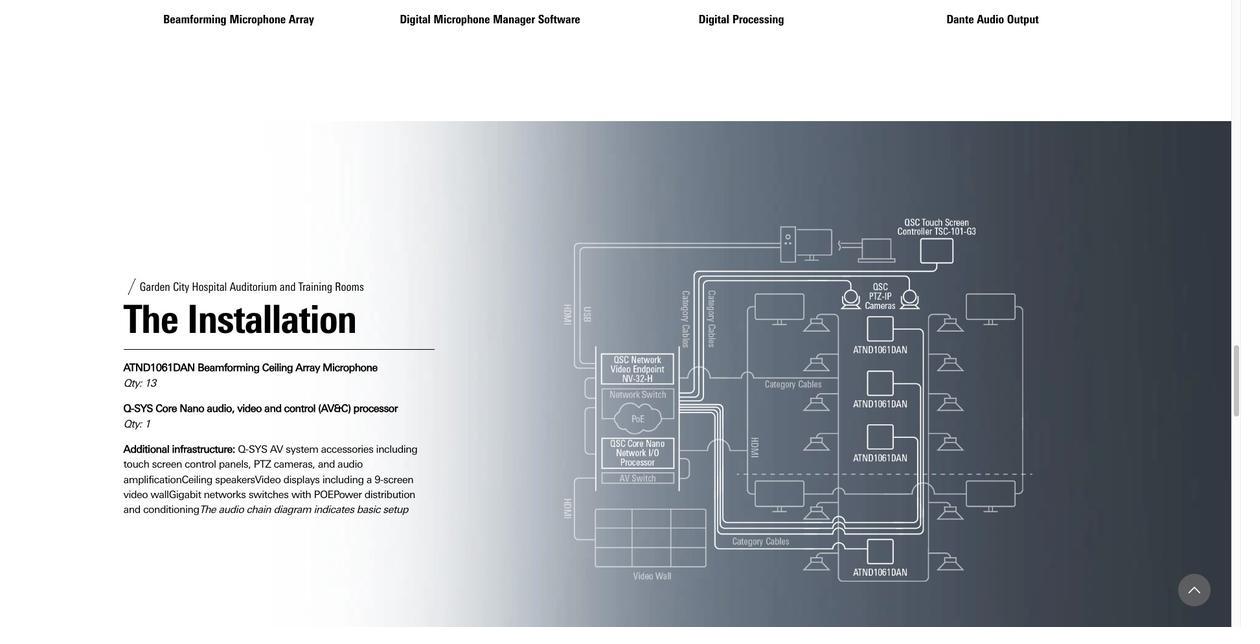 Task type: locate. For each thing, give the bounding box(es) containing it.
1
[[145, 418, 150, 430]]

audio down accessories
[[338, 458, 363, 471]]

control left (av&c)
[[284, 402, 316, 415]]

0 vertical spatial q-
[[123, 402, 134, 415]]

digital for digital microphone manager software
[[400, 12, 431, 26]]

0 vertical spatial video
[[237, 402, 262, 415]]

sys inside q-sys av system accessories including touch screen control panels, ptz cameras, and audio amplification
[[249, 443, 267, 455]]

wall
[[151, 489, 169, 501]]

1 vertical spatial including
[[322, 473, 364, 486]]

sys for ptz
[[249, 443, 267, 455]]

1 vertical spatial q-
[[238, 443, 249, 455]]

sys up ptz
[[249, 443, 267, 455]]

beamforming inside atnd1061dan beamforming ceiling array microphone qty: 13
[[198, 362, 260, 374]]

0 vertical spatial ceiling
[[262, 362, 293, 374]]

indicates
[[314, 504, 354, 516]]

0 horizontal spatial control
[[185, 458, 216, 471]]

and down accessories
[[318, 458, 335, 471]]

power
[[334, 489, 362, 501]]

2 qty: from the top
[[123, 418, 142, 430]]

1 horizontal spatial digital
[[699, 12, 730, 26]]

0 horizontal spatial the
[[123, 296, 178, 343]]

ceiling down installation
[[262, 362, 293, 374]]

1 vertical spatial sys
[[249, 443, 267, 455]]

additional infrastructure:
[[123, 443, 238, 455]]

screen up distribution
[[384, 473, 414, 486]]

1 vertical spatial ceiling
[[182, 473, 212, 486]]

array
[[289, 12, 314, 26], [296, 362, 320, 374]]

1 horizontal spatial video
[[237, 402, 262, 415]]

1 horizontal spatial including
[[376, 443, 418, 455]]

audio
[[338, 458, 363, 471], [219, 504, 244, 516]]

video down amplification
[[123, 489, 148, 501]]

(av&c)
[[318, 402, 351, 415]]

1 vertical spatial video
[[123, 489, 148, 501]]

microphone
[[230, 12, 286, 26], [434, 12, 490, 26], [323, 362, 378, 374]]

0 horizontal spatial digital
[[400, 12, 431, 26]]

audio down "networks"
[[219, 504, 244, 516]]

ceiling up gigabit
[[182, 473, 212, 486]]

0 horizontal spatial video
[[123, 489, 148, 501]]

sys up '1'
[[134, 402, 153, 415]]

0 horizontal spatial sys
[[134, 402, 153, 415]]

audio inside q-sys av system accessories including touch screen control panels, ptz cameras, and audio amplification
[[338, 458, 363, 471]]

basic
[[357, 504, 380, 516]]

av
[[270, 443, 283, 455]]

video displays including a 9-screen video wall
[[123, 473, 414, 501]]

1 vertical spatial the
[[199, 504, 216, 516]]

1 vertical spatial beamforming
[[198, 362, 260, 374]]

and
[[280, 280, 296, 294], [264, 402, 282, 415], [318, 458, 335, 471], [123, 504, 141, 516]]

digital
[[400, 12, 431, 26], [699, 12, 730, 26]]

installation
[[187, 296, 357, 343]]

1 vertical spatial audio
[[219, 504, 244, 516]]

including up 9-
[[376, 443, 418, 455]]

control
[[284, 402, 316, 415], [185, 458, 216, 471]]

1 vertical spatial screen
[[384, 473, 414, 486]]

audio,
[[207, 402, 235, 415]]

1 horizontal spatial q-
[[238, 443, 249, 455]]

rooms
[[335, 280, 364, 294]]

video right audio,
[[237, 402, 262, 415]]

ceiling
[[262, 362, 293, 374], [182, 473, 212, 486]]

including
[[376, 443, 418, 455], [322, 473, 364, 486]]

processing
[[733, 12, 784, 26]]

and down amplification
[[123, 504, 141, 516]]

the down garden
[[123, 296, 178, 343]]

q-sys av system accessories including touch screen control panels, ptz cameras, and audio amplification
[[123, 443, 418, 486]]

q- inside q-sys core nano audio, video and control (av&c) processor qty: 1
[[123, 402, 134, 415]]

1 horizontal spatial ceiling
[[262, 362, 293, 374]]

1 vertical spatial array
[[296, 362, 320, 374]]

accessories
[[321, 443, 374, 455]]

0 horizontal spatial ceiling
[[182, 473, 212, 486]]

arrow up image
[[1189, 584, 1201, 596]]

9-
[[375, 473, 384, 486]]

ceiling inside atnd1061dan beamforming ceiling array microphone qty: 13
[[262, 362, 293, 374]]

hospital
[[192, 280, 227, 294]]

1 vertical spatial qty:
[[123, 418, 142, 430]]

beamforming microphone array
[[163, 12, 314, 26]]

1 horizontal spatial microphone
[[323, 362, 378, 374]]

chain
[[246, 504, 271, 516]]

the audio chain diagram indicates basic setup
[[199, 504, 408, 516]]

microphone for digital
[[434, 12, 490, 26]]

and down atnd1061dan beamforming ceiling array microphone qty: 13
[[264, 402, 282, 415]]

screen down the additional infrastructure:
[[152, 458, 182, 471]]

1 horizontal spatial the
[[199, 504, 216, 516]]

0 vertical spatial audio
[[338, 458, 363, 471]]

audio
[[977, 12, 1005, 26]]

video
[[237, 402, 262, 415], [123, 489, 148, 501]]

q- inside q-sys av system accessories including touch screen control panels, ptz cameras, and audio amplification
[[238, 443, 249, 455]]

q- for ptz
[[238, 443, 249, 455]]

qty:
[[123, 377, 142, 389], [123, 418, 142, 430]]

q- up panels,
[[238, 443, 249, 455]]

1 qty: from the top
[[123, 377, 142, 389]]

sys inside q-sys core nano audio, video and control (av&c) processor qty: 1
[[134, 402, 153, 415]]

1 vertical spatial control
[[185, 458, 216, 471]]

sys
[[134, 402, 153, 415], [249, 443, 267, 455]]

the down "networks"
[[199, 504, 216, 516]]

system
[[286, 443, 318, 455]]

displays
[[283, 473, 320, 486]]

distribution
[[365, 489, 415, 501]]

0 vertical spatial sys
[[134, 402, 153, 415]]

switches
[[249, 489, 289, 501]]

nano
[[180, 402, 204, 415]]

digital for digital processing
[[699, 12, 730, 26]]

manager
[[493, 12, 535, 26]]

beamforming
[[163, 12, 227, 26], [198, 362, 260, 374]]

1 horizontal spatial screen
[[384, 473, 414, 486]]

1 horizontal spatial control
[[284, 402, 316, 415]]

garden city hospital auditorium and training rooms
[[140, 280, 364, 294]]

setup
[[383, 504, 408, 516]]

with
[[291, 489, 311, 501]]

infrastructure:
[[172, 443, 235, 455]]

array inside atnd1061dan beamforming ceiling array microphone qty: 13
[[296, 362, 320, 374]]

and inside q-sys core nano audio, video and control (av&c) processor qty: 1
[[264, 402, 282, 415]]

1 digital from the left
[[400, 12, 431, 26]]

1 horizontal spatial sys
[[249, 443, 267, 455]]

panels,
[[219, 458, 251, 471]]

screen
[[152, 458, 182, 471], [384, 473, 414, 486]]

atnd1061dan beamforming ceiling array microphone qty: 13
[[123, 362, 378, 389]]

0 vertical spatial screen
[[152, 458, 182, 471]]

0 horizontal spatial microphone
[[230, 12, 286, 26]]

control down the infrastructure:
[[185, 458, 216, 471]]

0 horizontal spatial q-
[[123, 402, 134, 415]]

the
[[123, 296, 178, 343], [199, 504, 216, 516]]

including up power
[[322, 473, 364, 486]]

0 vertical spatial qty:
[[123, 377, 142, 389]]

0 vertical spatial the
[[123, 296, 178, 343]]

0 vertical spatial array
[[289, 12, 314, 26]]

qty: left '1'
[[123, 418, 142, 430]]

output
[[1007, 12, 1039, 26]]

q-
[[123, 402, 134, 415], [238, 443, 249, 455]]

0 vertical spatial including
[[376, 443, 418, 455]]

q- left core
[[123, 402, 134, 415]]

a
[[367, 473, 372, 486]]

qty: left 13
[[123, 377, 142, 389]]

2 digital from the left
[[699, 12, 730, 26]]

ptz
[[254, 458, 271, 471]]

0 horizontal spatial screen
[[152, 458, 182, 471]]

2 horizontal spatial microphone
[[434, 12, 490, 26]]

0 vertical spatial control
[[284, 402, 316, 415]]

0 horizontal spatial including
[[322, 473, 364, 486]]

dante audio output
[[947, 12, 1039, 26]]

1 horizontal spatial audio
[[338, 458, 363, 471]]

including inside video displays including a 9-screen video wall
[[322, 473, 364, 486]]

power distribution and conditioning
[[123, 489, 415, 516]]

digital processing
[[699, 12, 784, 26]]

poe
[[314, 489, 334, 501]]

atnd1061dan
[[123, 362, 195, 374]]

gigabit
[[169, 489, 201, 501]]



Task type: vqa. For each thing, say whether or not it's contained in the screenshot.
indicates at the bottom left
yes



Task type: describe. For each thing, give the bounding box(es) containing it.
the for the installation
[[123, 296, 178, 343]]

ceiling speakers
[[182, 473, 255, 486]]

speakers
[[215, 473, 255, 486]]

city
[[173, 280, 189, 294]]

auditorium
[[230, 280, 277, 294]]

cameras,
[[274, 458, 315, 471]]

software
[[538, 12, 580, 26]]

and left training
[[280, 280, 296, 294]]

digital microphone manager software
[[400, 12, 580, 26]]

0 vertical spatial beamforming
[[163, 12, 227, 26]]

control inside q-sys core nano audio, video and control (av&c) processor qty: 1
[[284, 402, 316, 415]]

including inside q-sys av system accessories including touch screen control panels, ptz cameras, and audio amplification
[[376, 443, 418, 455]]

additional
[[123, 443, 169, 455]]

microphone for beamforming
[[230, 12, 286, 26]]

conditioning
[[143, 504, 199, 516]]

processor
[[354, 402, 398, 415]]

video
[[255, 473, 281, 486]]

garden
[[140, 280, 170, 294]]

qty: inside q-sys core nano audio, video and control (av&c) processor qty: 1
[[123, 418, 142, 430]]

microphone inside atnd1061dan beamforming ceiling array microphone qty: 13
[[323, 362, 378, 374]]

touch
[[123, 458, 149, 471]]

video inside q-sys core nano audio, video and control (av&c) processor qty: 1
[[237, 402, 262, 415]]

13
[[145, 377, 156, 389]]

screen inside q-sys av system accessories including touch screen control panels, ptz cameras, and audio amplification
[[152, 458, 182, 471]]

and inside q-sys av system accessories including touch screen control panels, ptz cameras, and audio amplification
[[318, 458, 335, 471]]

qty: inside atnd1061dan beamforming ceiling array microphone qty: 13
[[123, 377, 142, 389]]

gigabit networks switches with poe
[[169, 489, 334, 501]]

0 horizontal spatial audio
[[219, 504, 244, 516]]

dante
[[947, 12, 974, 26]]

networks
[[204, 489, 246, 501]]

the for the audio chain diagram indicates basic setup
[[199, 504, 216, 516]]

core
[[156, 402, 177, 415]]

amplification
[[123, 473, 182, 486]]

training
[[298, 280, 332, 294]]

the installation
[[123, 296, 357, 343]]

video inside video displays including a 9-screen video wall
[[123, 489, 148, 501]]

sys for qty:
[[134, 402, 153, 415]]

screen inside video displays including a 9-screen video wall
[[384, 473, 414, 486]]

diagram
[[274, 504, 311, 516]]

and inside power distribution and conditioning
[[123, 504, 141, 516]]

control inside q-sys av system accessories including touch screen control panels, ptz cameras, and audio amplification
[[185, 458, 216, 471]]

q- for qty:
[[123, 402, 134, 415]]

q-sys core nano audio, video and control (av&c) processor qty: 1
[[123, 402, 398, 430]]



